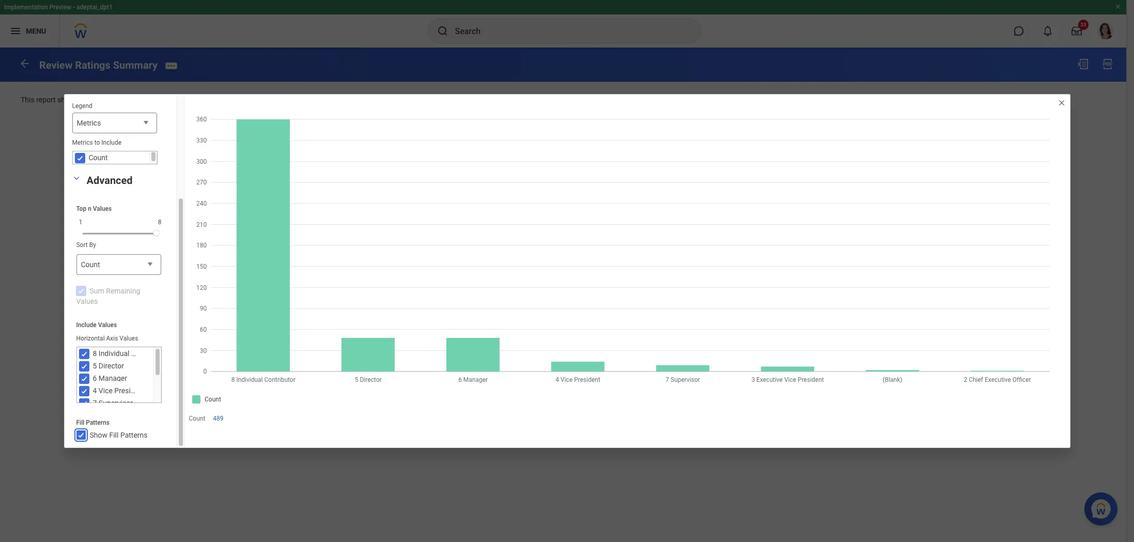 Task type: describe. For each thing, give the bounding box(es) containing it.
implementation preview -   adeptai_dpt1
[[4, 4, 113, 11]]

metrics button
[[72, 113, 157, 134]]

show fill patterns group
[[68, 172, 169, 441]]

2 the from the left
[[470, 95, 481, 104]]

used
[[810, 95, 825, 104]]

1 on from the left
[[571, 95, 579, 104]]

etc.)
[[432, 95, 446, 104]]

metrics for metrics
[[77, 119, 101, 127]]

6
[[93, 374, 97, 383]]

489 button
[[213, 415, 225, 423]]

metrics to include
[[72, 139, 122, 146]]

of
[[112, 95, 119, 104]]

metrics to include group
[[72, 139, 157, 164]]

5
[[93, 362, 97, 370]]

review ratings summary
[[39, 59, 158, 71]]

0 vertical spatial review
[[39, 59, 73, 71]]

previous page image
[[19, 57, 31, 70]]

3 the from the left
[[837, 95, 847, 104]]

0 vertical spatial patterns
[[86, 419, 110, 426]]

legend group
[[72, 102, 157, 134]]

(meets
[[292, 95, 314, 104]]

review ratings summary main content
[[0, 48, 1127, 134]]

top n values
[[76, 205, 112, 213]]

check small image for count
[[74, 152, 86, 164]]

check small image for 5 director
[[78, 360, 90, 373]]

rating
[[269, 95, 290, 104]]

ratings
[[75, 59, 111, 71]]

is
[[802, 95, 808, 104]]

values for horizontal
[[120, 335, 138, 342]]

advanced
[[87, 174, 133, 187]]

horizontal
[[76, 335, 105, 342]]

expectations
[[389, 95, 430, 104]]

export to excel image
[[1077, 58, 1090, 70]]

that
[[157, 95, 170, 104]]

include values group
[[68, 313, 169, 411]]

include values
[[76, 321, 117, 329]]

horizontal axis values group
[[76, 334, 168, 410]]

summary
[[113, 59, 158, 71]]

count button
[[76, 254, 161, 276]]

sort by
[[76, 242, 96, 249]]

count inside popup button
[[81, 261, 100, 269]]

7 supervisor
[[93, 399, 133, 407]]

organization
[[620, 95, 661, 104]]

fill patterns group
[[68, 411, 169, 441]]

report
[[36, 95, 56, 104]]

sort
[[76, 242, 88, 249]]

-
[[73, 4, 75, 11]]

values up horizontal axis values
[[98, 321, 117, 329]]

include inside review ratings summary main content
[[676, 95, 700, 104]]

1 vertical spatial fill
[[109, 431, 119, 439]]

489
[[213, 415, 224, 422]]

cycle.
[[518, 95, 537, 104]]

2 vertical spatial count
[[189, 415, 205, 422]]

chevron down image
[[70, 175, 82, 182]]

show fill patterns
[[90, 431, 148, 439]]

dashboard).
[[917, 95, 956, 104]]

check small image for show fill patterns
[[75, 429, 87, 441]]

2 and from the left
[[789, 95, 801, 104]]

vice
[[99, 387, 113, 395]]

"prompted"
[[849, 95, 885, 104]]

values for top
[[93, 205, 112, 213]]

to
[[94, 139, 100, 146]]

review
[[496, 95, 517, 104]]

expectations,
[[316, 95, 359, 104]]

review ratings summary link
[[39, 59, 158, 71]]

this report shows the count of employees that were assigned a given review rating (meets expectations, exceeds expectations etc.) during the last review cycle. (prompts on supervisory organization and include subordinate organizations and is used on the "prompted" manager dashboard).
[[21, 95, 956, 104]]

include inside group
[[101, 139, 122, 146]]

check small image for 6 manager
[[78, 373, 90, 385]]

sum
[[90, 287, 104, 295]]

this
[[21, 95, 34, 104]]



Task type: vqa. For each thing, say whether or not it's contained in the screenshot.
star icon to the bottom
no



Task type: locate. For each thing, give the bounding box(es) containing it.
1 vertical spatial manager
[[99, 374, 127, 383]]

1 vertical spatial include
[[101, 139, 122, 146]]

organizations
[[742, 95, 787, 104]]

4
[[93, 387, 97, 395]]

advanced dialog
[[64, 0, 1071, 448]]

axis
[[106, 335, 118, 342]]

1 vertical spatial patterns
[[120, 431, 148, 439]]

count
[[92, 95, 110, 104]]

values inside sum remaining values
[[76, 297, 98, 306]]

check small image for 8 individual contributor
[[78, 348, 90, 360]]

notifications large image
[[1043, 26, 1053, 36]]

manager down director
[[99, 374, 127, 383]]

implementation
[[4, 4, 48, 11]]

1 horizontal spatial include
[[101, 139, 122, 146]]

during
[[448, 95, 469, 104]]

view printable version (pdf) image
[[1102, 58, 1114, 70]]

contributor
[[131, 349, 168, 358]]

on
[[571, 95, 579, 104], [827, 95, 835, 104]]

check small image left 7
[[78, 397, 90, 410]]

8 for 8 individual contributor
[[93, 349, 97, 358]]

include up horizontal
[[76, 321, 97, 329]]

close environment banner image
[[1116, 4, 1122, 10]]

count
[[89, 154, 108, 162], [81, 261, 100, 269], [189, 415, 205, 422]]

values down sum
[[76, 297, 98, 306]]

metrics inside metrics dropdown button
[[77, 119, 101, 127]]

horizontal axis values
[[76, 335, 138, 342]]

advanced button
[[87, 174, 133, 187]]

n
[[88, 205, 91, 213]]

last
[[482, 95, 494, 104]]

1 horizontal spatial and
[[789, 95, 801, 104]]

1 vertical spatial count
[[81, 261, 100, 269]]

and left the is
[[789, 95, 801, 104]]

fill patterns
[[76, 419, 110, 426]]

show
[[90, 431, 108, 439]]

1 horizontal spatial fill
[[109, 431, 119, 439]]

check small image left sum
[[75, 285, 87, 297]]

shows
[[57, 95, 78, 104]]

by
[[89, 242, 96, 249]]

5 director
[[93, 362, 124, 370]]

1 horizontal spatial 8
[[158, 219, 162, 226]]

employees
[[121, 95, 156, 104]]

the left 'count'
[[80, 95, 90, 104]]

1 horizontal spatial on
[[827, 95, 835, 104]]

review right previous page icon
[[39, 59, 73, 71]]

0 horizontal spatial fill
[[76, 419, 84, 426]]

a
[[220, 95, 224, 104]]

the left last
[[470, 95, 481, 104]]

group
[[64, 39, 165, 172]]

0 horizontal spatial include
[[76, 321, 97, 329]]

implementation preview -   adeptai_dpt1 banner
[[0, 0, 1127, 48]]

president
[[114, 387, 145, 395]]

assigned
[[189, 95, 218, 104]]

adeptai_dpt1
[[77, 4, 113, 11]]

patterns up show
[[86, 419, 110, 426]]

8 inside horizontal axis values 'group'
[[93, 349, 97, 358]]

0 vertical spatial 8
[[158, 219, 162, 226]]

0 vertical spatial manager
[[887, 95, 915, 104]]

4 vice president
[[93, 387, 145, 395]]

supervisory
[[580, 95, 618, 104]]

1 vertical spatial 8
[[93, 349, 97, 358]]

patterns
[[86, 419, 110, 426], [120, 431, 148, 439]]

the
[[80, 95, 90, 104], [470, 95, 481, 104], [837, 95, 847, 104]]

check small image down horizontal
[[78, 348, 90, 360]]

1 horizontal spatial manager
[[887, 95, 915, 104]]

and
[[663, 95, 675, 104], [789, 95, 801, 104]]

7
[[93, 399, 97, 407]]

subordinate
[[702, 95, 740, 104]]

8 for 8
[[158, 219, 162, 226]]

count left 489
[[189, 415, 205, 422]]

count inside metrics to include group
[[89, 154, 108, 162]]

check small image left 4
[[78, 385, 90, 397]]

1 check small image from the top
[[78, 348, 90, 360]]

0 vertical spatial count
[[89, 154, 108, 162]]

include
[[676, 95, 700, 104], [101, 139, 122, 146], [76, 321, 97, 329]]

0 horizontal spatial 8
[[93, 349, 97, 358]]

0 vertical spatial check small image
[[78, 348, 90, 360]]

manager inside review ratings summary main content
[[887, 95, 915, 104]]

check small image for 7 supervisor
[[78, 397, 90, 410]]

individual
[[99, 349, 129, 358]]

values for sum
[[76, 297, 98, 306]]

manager right "prompted"
[[887, 95, 915, 104]]

check small image inside fill patterns group
[[75, 429, 87, 441]]

6 manager
[[93, 374, 127, 383]]

preview
[[49, 4, 71, 11]]

2 check small image from the top
[[78, 373, 90, 385]]

metrics
[[77, 119, 101, 127], [72, 139, 93, 146]]

check small image left 6
[[78, 373, 90, 385]]

metrics left to
[[72, 139, 93, 146]]

count down to
[[89, 154, 108, 162]]

check small image down fill patterns
[[75, 429, 87, 441]]

remaining
[[106, 287, 140, 295]]

check small image inside metrics to include group
[[74, 152, 86, 164]]

inbox large image
[[1072, 26, 1082, 36]]

8 inside top n values group
[[158, 219, 162, 226]]

review right given at the left top
[[245, 95, 267, 104]]

check small image
[[78, 348, 90, 360], [78, 373, 90, 385]]

1 horizontal spatial patterns
[[120, 431, 148, 439]]

top n values group
[[76, 205, 164, 239]]

include right to
[[101, 139, 122, 146]]

2 on from the left
[[827, 95, 835, 104]]

manager inside horizontal axis values 'group'
[[99, 374, 127, 383]]

check small image up chevron down icon
[[74, 152, 86, 164]]

0 horizontal spatial patterns
[[86, 419, 110, 426]]

0 vertical spatial metrics
[[77, 119, 101, 127]]

on right used
[[827, 95, 835, 104]]

2 vertical spatial include
[[76, 321, 97, 329]]

1 the from the left
[[80, 95, 90, 104]]

sum remaining values
[[76, 287, 140, 306]]

metrics for metrics to include
[[72, 139, 93, 146]]

8
[[158, 219, 162, 226], [93, 349, 97, 358]]

profile logan mcneil element
[[1092, 20, 1121, 42]]

metrics inside metrics to include group
[[72, 139, 93, 146]]

review
[[39, 59, 73, 71], [245, 95, 267, 104]]

group containing metrics
[[64, 39, 165, 172]]

2 horizontal spatial include
[[676, 95, 700, 104]]

on right (prompts at the top
[[571, 95, 579, 104]]

include inside group
[[76, 321, 97, 329]]

patterns right show
[[120, 431, 148, 439]]

supervisor
[[99, 399, 133, 407]]

director
[[99, 362, 124, 370]]

0 horizontal spatial the
[[80, 95, 90, 104]]

the right used
[[837, 95, 847, 104]]

1 vertical spatial check small image
[[78, 373, 90, 385]]

exceeds
[[360, 95, 387, 104]]

include left subordinate
[[676, 95, 700, 104]]

values up 8 individual contributor
[[120, 335, 138, 342]]

1
[[79, 219, 82, 226]]

1 vertical spatial review
[[245, 95, 267, 104]]

0 vertical spatial fill
[[76, 419, 84, 426]]

values right n
[[93, 205, 112, 213]]

and right organization
[[663, 95, 675, 104]]

count down by
[[81, 261, 100, 269]]

sort by group
[[76, 241, 161, 276]]

1 horizontal spatial review
[[245, 95, 267, 104]]

0 vertical spatial include
[[676, 95, 700, 104]]

were
[[172, 95, 187, 104]]

1 horizontal spatial the
[[470, 95, 481, 104]]

8 individual contributor
[[93, 349, 168, 358]]

close chart settings image
[[1058, 99, 1066, 107]]

1 vertical spatial metrics
[[72, 139, 93, 146]]

top
[[76, 205, 86, 213]]

2 horizontal spatial the
[[837, 95, 847, 104]]

check small image left 5
[[78, 360, 90, 373]]

0 horizontal spatial on
[[571, 95, 579, 104]]

(prompts
[[539, 95, 569, 104]]

values inside horizontal axis values 'group'
[[120, 335, 138, 342]]

0 horizontal spatial review
[[39, 59, 73, 71]]

check small image
[[74, 152, 86, 164], [75, 285, 87, 297], [78, 360, 90, 373], [78, 385, 90, 397], [78, 397, 90, 410], [75, 429, 87, 441]]

values
[[93, 205, 112, 213], [76, 297, 98, 306], [98, 321, 117, 329], [120, 335, 138, 342]]

0 horizontal spatial and
[[663, 95, 675, 104]]

legend
[[72, 102, 92, 110]]

1 and from the left
[[663, 95, 675, 104]]

0 horizontal spatial manager
[[99, 374, 127, 383]]

values inside top n values group
[[93, 205, 112, 213]]

manager
[[887, 95, 915, 104], [99, 374, 127, 383]]

metrics down legend
[[77, 119, 101, 127]]

given
[[226, 95, 243, 104]]

fill
[[76, 419, 84, 426], [109, 431, 119, 439]]

search image
[[437, 25, 449, 37]]

check small image for 4 vice president
[[78, 385, 90, 397]]



